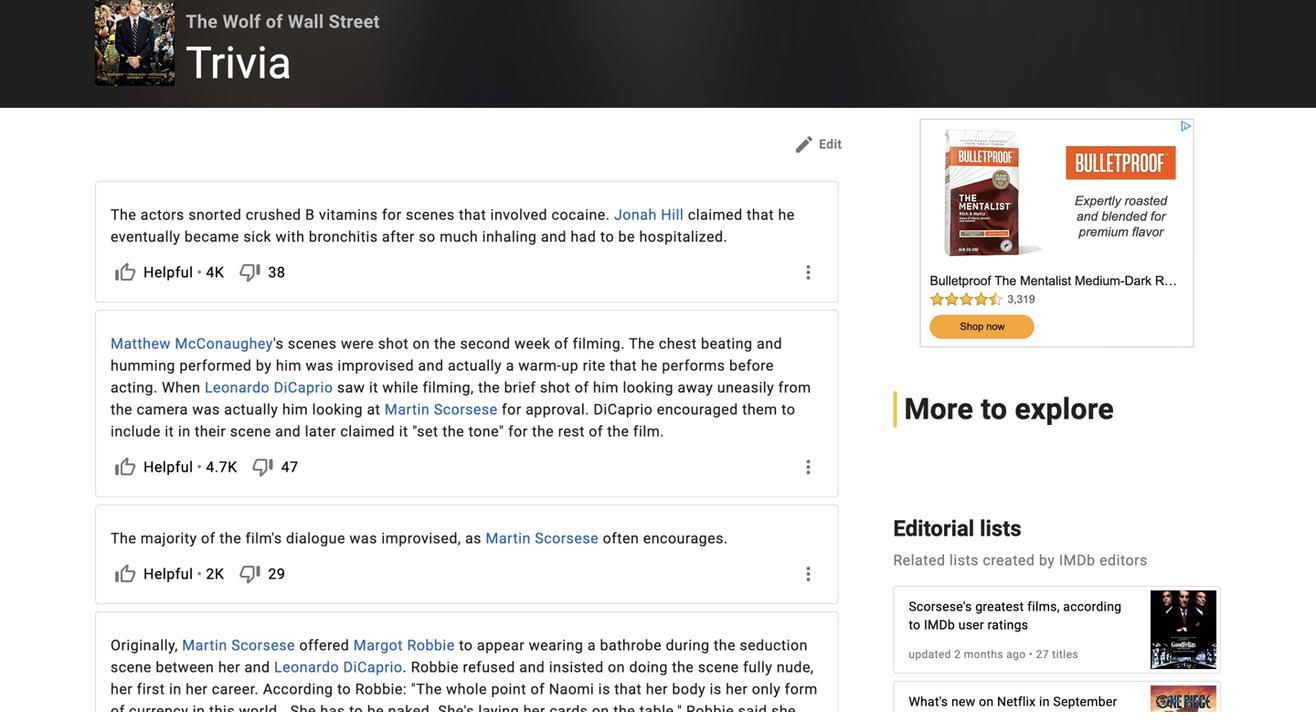 Task type: vqa. For each thing, say whether or not it's contained in the screenshot.
Watch related to Dev
no



Task type: describe. For each thing, give the bounding box(es) containing it.
is helpful image for helpful • 4k
[[114, 261, 136, 283]]

during
[[666, 637, 710, 654]]

helpful for helpful • 4.7k
[[144, 459, 193, 476]]

on down the bathrobe
[[608, 659, 625, 676]]

this
[[209, 703, 235, 712]]

imdb inside scorsese's greatest films, according to imdb user ratings
[[924, 617, 956, 633]]

first
[[137, 681, 165, 698]]

it inside the saw it while filming, the brief shot of him looking away uneasily from the camera was actually him looking at
[[369, 379, 379, 396]]

what's
[[909, 694, 948, 709]]

so
[[419, 228, 436, 245]]

scenes inside 's scenes were shot on the second week of filming. the chest beating and humming performed by him was improvised and actually a warm-up rite that he performs before acting. when
[[288, 335, 337, 352]]

0 horizontal spatial it
[[165, 423, 174, 440]]

share on social media image for saw it while filming, the brief shot of him looking away uneasily from the camera was actually him looking at
[[798, 456, 820, 478]]

according
[[1064, 599, 1122, 614]]

new
[[952, 694, 976, 709]]

2k
[[206, 566, 224, 583]]

2 is from the left
[[710, 681, 722, 698]]

table."
[[640, 703, 683, 712]]

ratings
[[988, 617, 1029, 633]]

a inside to appear wearing a bathrobe during the seduction scene between her and
[[588, 637, 596, 654]]

what's new on netflix in september link
[[895, 682, 1221, 712]]

of inside the saw it while filming, the brief shot of him looking away uneasily from the camera was actually him looking at
[[575, 379, 589, 396]]

for approval. dicaprio encouraged them to include it in their scene and later claimed it "set the tone" for the rest of the film.
[[111, 401, 796, 440]]

street
[[329, 11, 380, 32]]

1 vertical spatial by
[[1040, 552, 1056, 569]]

uneasily
[[718, 379, 775, 396]]

matthew mcconaughey link
[[111, 335, 273, 352]]

1 horizontal spatial scenes
[[406, 206, 455, 224]]

helpful • 2k
[[144, 566, 224, 583]]

editors
[[1100, 552, 1148, 569]]

1 is from the left
[[599, 681, 611, 698]]

up
[[562, 357, 579, 374]]

september
[[1054, 694, 1118, 709]]

is not helpful image for 29
[[239, 563, 261, 585]]

saw
[[337, 379, 365, 396]]

involved
[[491, 206, 548, 224]]

0 horizontal spatial looking
[[312, 401, 363, 418]]

related lists created by imdb editors
[[894, 552, 1148, 569]]

the for the majority of the film's dialogue was improvised, as martin scorsese often encourages.
[[111, 530, 137, 547]]

1 vertical spatial for
[[502, 401, 522, 418]]

months
[[964, 648, 1004, 661]]

martin scorsese
[[385, 401, 498, 418]]

1 vertical spatial robbie
[[411, 659, 459, 676]]

originally, martin scorsese offered margot robbie
[[111, 637, 455, 654]]

was inside the saw it while filming, the brief shot of him looking away uneasily from the camera was actually him looking at
[[192, 401, 220, 418]]

away
[[678, 379, 714, 396]]

titles
[[1053, 648, 1079, 661]]

much
[[440, 228, 478, 245]]

her up table."
[[646, 681, 668, 698]]

of left wall
[[266, 11, 283, 32]]

and inside for approval. dicaprio encouraged them to include it in their scene and later claimed it "set the tone" for the rest of the film.
[[275, 423, 301, 440]]

saw it while filming, the brief shot of him looking away uneasily from the camera was actually him looking at
[[111, 379, 812, 418]]

her down point
[[524, 703, 546, 712]]

improvised
[[338, 357, 414, 374]]

the left the "film."
[[608, 423, 629, 440]]

share on social media image
[[798, 563, 820, 585]]

lists for related
[[950, 552, 979, 569]]

4k
[[206, 264, 224, 281]]

• for 2k
[[197, 566, 202, 583]]

user
[[959, 617, 985, 633]]

0 horizontal spatial martin
[[182, 637, 227, 654]]

0 vertical spatial leonardo dicaprio
[[205, 379, 333, 396]]

the wolf of wall street image
[[95, 0, 175, 86]]

wolf
[[223, 11, 261, 32]]

on inside 'what's new on netflix in september'
[[979, 694, 994, 709]]

mcconaughey
[[175, 335, 273, 352]]

0 vertical spatial robbie
[[407, 637, 455, 654]]

the inside 's scenes were shot on the second week of filming. the chest beating and humming performed by him was improvised and actually a warm-up rite that he performs before acting. when
[[434, 335, 456, 352]]

be inside . robbie refused and insisted on doing the scene fully nude, her first in her career. according to robbie: "the whole point of naomi is that her body is her only form of currency in this world...she has to be naked. she's laying her cards on the table." robbie said s
[[367, 703, 384, 712]]

38
[[268, 264, 286, 281]]

scorsese's
[[909, 599, 972, 614]]

was inside 's scenes were shot on the second week of filming. the chest beating and humming performed by him was improvised and actually a warm-up rite that he performs before acting. when
[[306, 357, 334, 374]]

29
[[268, 566, 286, 583]]

became
[[185, 228, 239, 245]]

according
[[263, 681, 333, 698]]

her left first
[[111, 681, 133, 698]]

1 vertical spatial leonardo dicaprio link
[[274, 659, 403, 676]]

is not helpful image for 38
[[239, 261, 261, 283]]

b
[[305, 206, 315, 224]]

to inside to appear wearing a bathrobe during the seduction scene between her and
[[459, 637, 473, 654]]

with
[[276, 228, 305, 245]]

naked.
[[388, 703, 434, 712]]

the inside to appear wearing a bathrobe during the seduction scene between her and
[[714, 637, 736, 654]]

claimed that he eventually became sick with bronchitis after so much inhaling and had to be hospitalized.
[[111, 206, 795, 245]]

the down approval.
[[532, 423, 554, 440]]

from
[[779, 379, 812, 396]]

the left brief
[[478, 379, 500, 396]]

crushed
[[246, 206, 301, 224]]

him for filming,
[[282, 401, 308, 418]]

to inside claimed that he eventually became sick with bronchitis after so much inhaling and had to be hospitalized.
[[601, 228, 615, 245]]

offered
[[299, 637, 350, 654]]

dicaprio inside for approval. dicaprio encouraged them to include it in their scene and later claimed it "set the tone" for the rest of the film.
[[594, 401, 653, 418]]

dialogue
[[286, 530, 346, 547]]

fully
[[743, 659, 773, 676]]

she's
[[438, 703, 474, 712]]

and up before
[[757, 335, 783, 352]]

naomi
[[549, 681, 595, 698]]

of inside for approval. dicaprio encouraged them to include it in their scene and later claimed it "set the tone" for the rest of the film.
[[589, 423, 603, 440]]

in down between
[[169, 681, 182, 698]]

what's new on netflix in september
[[909, 694, 1118, 712]]

2 vertical spatial robbie
[[687, 703, 734, 712]]

related
[[894, 552, 946, 569]]

performed
[[180, 357, 252, 374]]

of inside 's scenes were shot on the second week of filming. the chest beating and humming performed by him was improvised and actually a warm-up rite that he performs before acting. when
[[555, 335, 569, 352]]

martin scorsese link for often encourages.
[[486, 530, 599, 547]]

jonah hill link
[[614, 206, 684, 224]]

doing
[[630, 659, 668, 676]]

laying
[[479, 703, 519, 712]]

4.7k
[[206, 459, 237, 476]]

at
[[367, 401, 381, 418]]

rite
[[583, 357, 606, 374]]

that up the much
[[459, 206, 487, 224]]

0 vertical spatial looking
[[623, 379, 674, 396]]

he inside 's scenes were shot on the second week of filming. the chest beating and humming performed by him was improvised and actually a warm-up rite that he performs before acting. when
[[641, 357, 658, 374]]

chest
[[659, 335, 697, 352]]

only
[[752, 681, 781, 698]]

is helpful image for helpful • 2k
[[114, 563, 136, 585]]

warm-
[[519, 357, 562, 374]]

performs
[[662, 357, 726, 374]]

the down martin scorsese at the bottom
[[443, 423, 465, 440]]

the down "acting."
[[111, 401, 133, 418]]

is helpful image
[[114, 456, 136, 478]]

1 vertical spatial leonardo dicaprio
[[274, 659, 403, 676]]

's
[[273, 335, 284, 352]]

vitamins
[[319, 206, 378, 224]]

updated
[[909, 648, 952, 661]]

shot inside the saw it while filming, the brief shot of him looking away uneasily from the camera was actually him looking at
[[540, 379, 571, 396]]

to inside scorsese's greatest films, according to imdb user ratings
[[909, 617, 921, 633]]

more
[[905, 392, 974, 427]]

0 horizontal spatial dicaprio
[[274, 379, 333, 396]]

actually inside the saw it while filming, the brief shot of him looking away uneasily from the camera was actually him looking at
[[224, 401, 278, 418]]

whole
[[446, 681, 487, 698]]

humming
[[111, 357, 175, 374]]

jonah
[[614, 206, 657, 224]]

created
[[983, 552, 1035, 569]]

matthew mcconaughey
[[111, 335, 273, 352]]

helpful for helpful • 2k
[[144, 566, 193, 583]]

2 horizontal spatial it
[[399, 423, 409, 440]]

helpful • 4.7k
[[144, 459, 237, 476]]

he inside claimed that he eventually became sick with bronchitis after so much inhaling and had to be hospitalized.
[[779, 206, 795, 224]]

majority
[[141, 530, 197, 547]]

martin scorsese link for offered
[[182, 637, 295, 654]]



Task type: locate. For each thing, give the bounding box(es) containing it.
1 horizontal spatial actually
[[448, 357, 502, 374]]

1 vertical spatial he
[[641, 357, 658, 374]]

2 horizontal spatial dicaprio
[[594, 401, 653, 418]]

as
[[465, 530, 482, 547]]

2 vertical spatial is not helpful image
[[239, 563, 261, 585]]

to right had at the top left of page
[[601, 228, 615, 245]]

in left their on the bottom left of page
[[178, 423, 191, 440]]

is
[[599, 681, 611, 698], [710, 681, 722, 698]]

shot up improvised
[[378, 335, 409, 352]]

0 vertical spatial leonardo
[[205, 379, 270, 396]]

be down "robbie:"
[[367, 703, 384, 712]]

form
[[785, 681, 818, 698]]

looking down the saw
[[312, 401, 363, 418]]

scorsese's greatest films, according to imdb user ratings
[[909, 599, 1122, 633]]

editorial lists
[[894, 516, 1022, 542]]

for right tone"
[[508, 423, 528, 440]]

2 vertical spatial dicaprio
[[343, 659, 403, 676]]

of right point
[[531, 681, 545, 698]]

0 horizontal spatial he
[[641, 357, 658, 374]]

looking up the "film."
[[623, 379, 674, 396]]

1 share on social media image from the top
[[798, 261, 820, 283]]

helpful down majority
[[144, 566, 193, 583]]

her inside to appear wearing a bathrobe during the seduction scene between her and
[[218, 659, 241, 676]]

0 vertical spatial actually
[[448, 357, 502, 374]]

2 share on social media image from the top
[[798, 456, 820, 478]]

seduction
[[740, 637, 808, 654]]

said
[[739, 703, 768, 712]]

her up career.
[[218, 659, 241, 676]]

• left 27
[[1029, 648, 1034, 661]]

on inside 's scenes were shot on the second week of filming. the chest beating and humming performed by him was improvised and actually a warm-up rite that he performs before acting. when
[[413, 335, 430, 352]]

robbie
[[407, 637, 455, 654], [411, 659, 459, 676], [687, 703, 734, 712]]

of
[[266, 11, 283, 32], [555, 335, 569, 352], [575, 379, 589, 396], [589, 423, 603, 440], [201, 530, 216, 547], [531, 681, 545, 698], [111, 703, 125, 712]]

martin right "as"
[[486, 530, 531, 547]]

1 vertical spatial dicaprio
[[594, 401, 653, 418]]

of left currency
[[111, 703, 125, 712]]

lists for editorial
[[980, 516, 1022, 542]]

scenes right 's
[[288, 335, 337, 352]]

the left the chest
[[629, 335, 655, 352]]

1 horizontal spatial is
[[710, 681, 722, 698]]

of down up
[[575, 379, 589, 396]]

is helpful image
[[114, 261, 136, 283], [114, 563, 136, 585]]

scene inside . robbie refused and insisted on doing the scene fully nude, her first in her career. according to robbie: "the whole point of naomi is that her body is her only form of currency in this world...she has to be naked. she's laying her cards on the table." robbie said s
[[698, 659, 739, 676]]

before
[[730, 357, 774, 374]]

2 vertical spatial helpful
[[144, 566, 193, 583]]

martin scorsese link down filming,
[[385, 401, 498, 418]]

0 vertical spatial helpful
[[144, 264, 193, 281]]

1 horizontal spatial dicaprio
[[343, 659, 403, 676]]

group
[[95, 0, 175, 86]]

that inside claimed that he eventually became sick with bronchitis after so much inhaling and had to be hospitalized.
[[747, 206, 775, 224]]

for
[[382, 206, 402, 224], [502, 401, 522, 418], [508, 423, 528, 440]]

1 horizontal spatial scene
[[230, 423, 271, 440]]

body
[[672, 681, 706, 698]]

2 is helpful image from the top
[[114, 563, 136, 585]]

0 horizontal spatial was
[[192, 401, 220, 418]]

1 vertical spatial leonardo
[[274, 659, 339, 676]]

to up has
[[337, 681, 351, 698]]

scorsese up career.
[[231, 637, 295, 654]]

approval.
[[526, 401, 590, 418]]

1 vertical spatial martin scorsese link
[[486, 530, 599, 547]]

wearing
[[529, 637, 584, 654]]

the left wolf
[[186, 11, 218, 32]]

2 helpful from the top
[[144, 459, 193, 476]]

margot robbie link
[[354, 637, 455, 654]]

for up the after at top left
[[382, 206, 402, 224]]

scene for her
[[698, 659, 739, 676]]

of right rest
[[589, 423, 603, 440]]

appear
[[477, 637, 525, 654]]

0 vertical spatial shot
[[378, 335, 409, 352]]

1 horizontal spatial by
[[1040, 552, 1056, 569]]

0 horizontal spatial actually
[[224, 401, 278, 418]]

0 horizontal spatial be
[[367, 703, 384, 712]]

wall
[[288, 11, 324, 32]]

0 vertical spatial he
[[779, 206, 795, 224]]

explore
[[1015, 392, 1115, 427]]

27
[[1037, 648, 1050, 661]]

martin scorsese link
[[385, 401, 498, 418], [486, 530, 599, 547], [182, 637, 295, 654]]

leonardo down 'performed'
[[205, 379, 270, 396]]

filming,
[[423, 379, 474, 396]]

helpful for helpful • 4k
[[144, 264, 193, 281]]

0 vertical spatial him
[[276, 357, 302, 374]]

point
[[491, 681, 527, 698]]

career.
[[212, 681, 259, 698]]

•
[[197, 264, 202, 281], [197, 459, 202, 476], [197, 566, 202, 583], [1029, 648, 1034, 661]]

and up filming,
[[418, 357, 444, 374]]

and inside . robbie refused and insisted on doing the scene fully nude, her first in her career. according to robbie: "the whole point of naomi is that her body is her only form of currency in this world...she has to be naked. she's laying her cards on the table." robbie said s
[[520, 659, 545, 676]]

between
[[156, 659, 214, 676]]

is not helpful image for 47
[[252, 456, 274, 478]]

leonardo up according on the left of page
[[274, 659, 339, 676]]

actually inside 's scenes were shot on the second week of filming. the chest beating and humming performed by him was improvised and actually a warm-up rite that he performs before acting. when
[[448, 357, 502, 374]]

the for the actors snorted crushed b vitamins for scenes that involved cocaine. jonah hill
[[111, 206, 137, 224]]

1 horizontal spatial imdb
[[1060, 552, 1096, 569]]

1 vertical spatial be
[[367, 703, 384, 712]]

to down scorsese's
[[909, 617, 921, 633]]

1 horizontal spatial looking
[[623, 379, 674, 396]]

1 vertical spatial shot
[[540, 379, 571, 396]]

editorial
[[894, 516, 975, 542]]

and left later
[[275, 423, 301, 440]]

0 horizontal spatial scenes
[[288, 335, 337, 352]]

dicaprio up the "film."
[[594, 401, 653, 418]]

to right more
[[981, 392, 1008, 427]]

• left 2k on the bottom of page
[[197, 566, 202, 583]]

after
[[382, 228, 415, 245]]

it
[[369, 379, 379, 396], [165, 423, 174, 440], [399, 423, 409, 440]]

and inside to appear wearing a bathrobe during the seduction scene between her and
[[245, 659, 270, 676]]

0 vertical spatial claimed
[[688, 206, 743, 224]]

0 horizontal spatial by
[[256, 357, 272, 374]]

is helpful image left helpful • 2k
[[114, 563, 136, 585]]

2 vertical spatial was
[[350, 530, 378, 547]]

the up eventually
[[111, 206, 137, 224]]

• left 4.7k
[[197, 459, 202, 476]]

shot
[[378, 335, 409, 352], [540, 379, 571, 396]]

brief
[[504, 379, 536, 396]]

by right created
[[1040, 552, 1056, 569]]

scene for and
[[111, 659, 152, 676]]

0 vertical spatial by
[[256, 357, 272, 374]]

1 helpful from the top
[[144, 264, 193, 281]]

for down brief
[[502, 401, 522, 418]]

of up 2k on the bottom of page
[[201, 530, 216, 547]]

0 vertical spatial scorsese
[[434, 401, 498, 418]]

is not helpful image left 47
[[252, 456, 274, 478]]

1 vertical spatial him
[[593, 379, 619, 396]]

2 horizontal spatial scorsese
[[535, 530, 599, 547]]

1 horizontal spatial he
[[779, 206, 795, 224]]

in inside 'what's new on netflix in september'
[[1040, 694, 1050, 709]]

that right rite
[[610, 357, 637, 374]]

actually
[[448, 357, 502, 374], [224, 401, 278, 418]]

a inside 's scenes were shot on the second week of filming. the chest beating and humming performed by him was improvised and actually a warm-up rite that he performs before acting. when
[[506, 357, 515, 374]]

2 vertical spatial martin scorsese link
[[182, 637, 295, 654]]

1 vertical spatial martin
[[486, 530, 531, 547]]

2
[[955, 648, 961, 661]]

.
[[403, 659, 407, 676]]

trivia
[[186, 37, 292, 89]]

snorted
[[189, 206, 242, 224]]

"set
[[413, 423, 439, 440]]

scene down originally, on the left bottom of the page
[[111, 659, 152, 676]]

a
[[506, 357, 515, 374], [588, 637, 596, 654]]

imdb left editors
[[1060, 552, 1096, 569]]

on right 'new'
[[979, 694, 994, 709]]

her up said
[[726, 681, 748, 698]]

the right during
[[714, 637, 736, 654]]

is not helpful image
[[239, 261, 261, 283], [252, 456, 274, 478], [239, 563, 261, 585]]

scene right their on the bottom left of page
[[230, 423, 271, 440]]

leonardo dicaprio link
[[205, 379, 333, 396], [274, 659, 403, 676]]

1 horizontal spatial martin
[[385, 401, 430, 418]]

netflix
[[998, 694, 1036, 709]]

0 vertical spatial scenes
[[406, 206, 455, 224]]

1 horizontal spatial it
[[369, 379, 379, 396]]

by inside 's scenes were shot on the second week of filming. the chest beating and humming performed by him was improvised and actually a warm-up rite that he performs before acting. when
[[256, 357, 272, 374]]

dicaprio up later
[[274, 379, 333, 396]]

and up career.
[[245, 659, 270, 676]]

film.
[[634, 423, 665, 440]]

was left improvised
[[306, 357, 334, 374]]

martin scorsese link up career.
[[182, 637, 295, 654]]

later
[[305, 423, 336, 440]]

and inside claimed that he eventually became sick with bronchitis after so much inhaling and had to be hospitalized.
[[541, 228, 567, 245]]

him down 's
[[276, 357, 302, 374]]

that
[[459, 206, 487, 224], [747, 206, 775, 224], [610, 357, 637, 374], [615, 681, 642, 698]]

0 vertical spatial is helpful image
[[114, 261, 136, 283]]

it left "set at the left bottom of the page
[[399, 423, 409, 440]]

had
[[571, 228, 597, 245]]

1 horizontal spatial lists
[[980, 516, 1022, 542]]

. robbie refused and insisted on doing the scene fully nude, her first in her career. according to robbie: "the whole point of naomi is that her body is her only form of currency in this world...she has to be naked. she's laying her cards on the table." robbie said s
[[111, 659, 818, 712]]

1 vertical spatial imdb
[[924, 617, 956, 633]]

dicaprio
[[274, 379, 333, 396], [594, 401, 653, 418], [343, 659, 403, 676]]

him up later
[[282, 401, 308, 418]]

1 horizontal spatial scorsese
[[434, 401, 498, 418]]

0 vertical spatial martin scorsese link
[[385, 401, 498, 418]]

1 is helpful image from the top
[[114, 261, 136, 283]]

is helpful image down eventually
[[114, 261, 136, 283]]

in inside for approval. dicaprio encouraged them to include it in their scene and later claimed it "set the tone" for the rest of the film.
[[178, 423, 191, 440]]

him for shot
[[276, 357, 302, 374]]

1 horizontal spatial was
[[306, 357, 334, 374]]

were
[[341, 335, 374, 352]]

1 horizontal spatial shot
[[540, 379, 571, 396]]

to inside for approval. dicaprio encouraged them to include it in their scene and later claimed it "set the tone" for the rest of the film.
[[782, 401, 796, 418]]

dicaprio down margot
[[343, 659, 403, 676]]

inhaling
[[482, 228, 537, 245]]

helpful right is helpful icon
[[144, 459, 193, 476]]

be down jonah
[[619, 228, 635, 245]]

• for 4k
[[197, 264, 202, 281]]

1 vertical spatial share on social media image
[[798, 456, 820, 478]]

2 vertical spatial for
[[508, 423, 528, 440]]

week
[[515, 335, 551, 352]]

claimed up the hospitalized.
[[688, 206, 743, 224]]

2 vertical spatial scorsese
[[231, 637, 295, 654]]

1 vertical spatial looking
[[312, 401, 363, 418]]

claimed inside for approval. dicaprio encouraged them to include it in their scene and later claimed it "set the tone" for the rest of the film.
[[340, 423, 395, 440]]

in left this
[[193, 703, 205, 712]]

scenes up 'so'
[[406, 206, 455, 224]]

2 vertical spatial martin
[[182, 637, 227, 654]]

rest
[[558, 423, 585, 440]]

martin scorsese link right "as"
[[486, 530, 599, 547]]

the majority of the film's dialogue was improvised, as martin scorsese often encourages.
[[111, 530, 728, 547]]

a up brief
[[506, 357, 515, 374]]

1 vertical spatial scenes
[[288, 335, 337, 352]]

hill
[[661, 206, 684, 224]]

scene inside to appear wearing a bathrobe during the seduction scene between her and
[[111, 659, 152, 676]]

of up up
[[555, 335, 569, 352]]

robert de niro, ray liotta, and joe pesci in goodfellas (1990) image
[[1151, 581, 1217, 678]]

sick
[[244, 228, 272, 245]]

cocaine.
[[552, 206, 610, 224]]

1 horizontal spatial leonardo
[[274, 659, 339, 676]]

1 vertical spatial is not helpful image
[[252, 456, 274, 478]]

him
[[276, 357, 302, 374], [593, 379, 619, 396], [282, 401, 308, 418]]

0 vertical spatial was
[[306, 357, 334, 374]]

films,
[[1028, 599, 1060, 614]]

camera
[[137, 401, 188, 418]]

on right cards
[[592, 703, 610, 712]]

0 vertical spatial share on social media image
[[798, 261, 820, 283]]

to right has
[[349, 703, 363, 712]]

1 horizontal spatial claimed
[[688, 206, 743, 224]]

's scenes were shot on the second week of filming. the chest beating and humming performed by him was improvised and actually a warm-up rite that he performs before acting. when
[[111, 335, 783, 396]]

• for 4.7k
[[197, 459, 202, 476]]

actually down second
[[448, 357, 502, 374]]

0 horizontal spatial shot
[[378, 335, 409, 352]]

on up while
[[413, 335, 430, 352]]

cards
[[550, 703, 588, 712]]

0 horizontal spatial is
[[599, 681, 611, 698]]

the left majority
[[111, 530, 137, 547]]

be inside claimed that he eventually became sick with bronchitis after so much inhaling and had to be hospitalized.
[[619, 228, 635, 245]]

improvised,
[[382, 530, 461, 547]]

0 vertical spatial dicaprio
[[274, 379, 333, 396]]

and up point
[[520, 659, 545, 676]]

him down rite
[[593, 379, 619, 396]]

leonardo dicaprio link down 's
[[205, 379, 333, 396]]

the left film's
[[220, 530, 242, 547]]

scene inside for approval. dicaprio encouraged them to include it in their scene and later claimed it "set the tone" for the rest of the film.
[[230, 423, 271, 440]]

martin
[[385, 401, 430, 418], [486, 530, 531, 547], [182, 637, 227, 654]]

second
[[460, 335, 511, 352]]

beating
[[701, 335, 753, 352]]

a up insisted
[[588, 637, 596, 654]]

more to explore
[[905, 392, 1115, 427]]

2 vertical spatial him
[[282, 401, 308, 418]]

0 vertical spatial martin
[[385, 401, 430, 418]]

ago
[[1007, 648, 1026, 661]]

leonardo dicaprio down offered
[[274, 659, 403, 676]]

and left had at the top left of page
[[541, 228, 567, 245]]

1 vertical spatial a
[[588, 637, 596, 654]]

is right naomi
[[599, 681, 611, 698]]

it up at
[[369, 379, 379, 396]]

him inside 's scenes were shot on the second week of filming. the chest beating and humming performed by him was improvised and actually a warm-up rite that he performs before acting. when
[[276, 357, 302, 374]]

share on social media image
[[798, 261, 820, 283], [798, 456, 820, 478]]

claimed down at
[[340, 423, 395, 440]]

0 vertical spatial for
[[382, 206, 402, 224]]

0 vertical spatial be
[[619, 228, 635, 245]]

is not helpful image left 38
[[239, 261, 261, 283]]

edit
[[819, 136, 842, 152]]

her down between
[[186, 681, 208, 698]]

that inside . robbie refused and insisted on doing the scene fully nude, her first in her career. according to robbie: "the whole point of naomi is that her body is her only form of currency in this world...she has to be naked. she's laying her cards on the table." robbie said s
[[615, 681, 642, 698]]

margot
[[354, 637, 403, 654]]

hospitalized.
[[640, 228, 728, 245]]

2 horizontal spatial scene
[[698, 659, 739, 676]]

• left '4k'
[[197, 264, 202, 281]]

encourages.
[[644, 530, 728, 547]]

0 horizontal spatial a
[[506, 357, 515, 374]]

advertisement region
[[920, 119, 1195, 347]]

2 horizontal spatial martin
[[486, 530, 531, 547]]

0 horizontal spatial scorsese
[[231, 637, 295, 654]]

0 vertical spatial imdb
[[1060, 552, 1096, 569]]

the left second
[[434, 335, 456, 352]]

them
[[743, 401, 778, 418]]

edit image
[[794, 133, 816, 155]]

the left table."
[[614, 703, 636, 712]]

imdb down scorsese's
[[924, 617, 956, 633]]

while
[[383, 379, 419, 396]]

filming.
[[573, 335, 625, 352]]

shot inside 's scenes were shot on the second week of filming. the chest beating and humming performed by him was improvised and actually a warm-up rite that he performs before acting. when
[[378, 335, 409, 352]]

3 helpful from the top
[[144, 566, 193, 583]]

he down edit icon
[[779, 206, 795, 224]]

1 vertical spatial helpful
[[144, 459, 193, 476]]

1 horizontal spatial be
[[619, 228, 635, 245]]

that inside 's scenes were shot on the second week of filming. the chest beating and humming performed by him was improvised and actually a warm-up rite that he performs before acting. when
[[610, 357, 637, 374]]

share on social media image for the actors snorted crushed b vitamins for scenes that involved cocaine. jonah hill
[[798, 261, 820, 283]]

be
[[619, 228, 635, 245], [367, 703, 384, 712]]

currency
[[129, 703, 189, 712]]

the inside 's scenes were shot on the second week of filming. the chest beating and humming performed by him was improvised and actually a warm-up rite that he performs before acting. when
[[629, 335, 655, 352]]

bronchitis
[[309, 228, 378, 245]]

scene up 'body'
[[698, 659, 739, 676]]

encouraged
[[657, 401, 739, 418]]

1 vertical spatial claimed
[[340, 423, 395, 440]]

0 horizontal spatial lists
[[950, 552, 979, 569]]

1 vertical spatial scorsese
[[535, 530, 599, 547]]

was right dialogue
[[350, 530, 378, 547]]

actually up their on the bottom left of page
[[224, 401, 278, 418]]

the down during
[[672, 659, 694, 676]]

eventually
[[111, 228, 181, 245]]

0 vertical spatial a
[[506, 357, 515, 374]]

the for the wolf of wall street
[[186, 11, 218, 32]]

0 horizontal spatial claimed
[[340, 423, 395, 440]]

claimed inside claimed that he eventually became sick with bronchitis after so much inhaling and had to be hospitalized.
[[688, 206, 743, 224]]

insisted
[[549, 659, 604, 676]]

it down camera
[[165, 423, 174, 440]]

0 vertical spatial lists
[[980, 516, 1022, 542]]

updated 2 months ago • 27 titles
[[909, 648, 1079, 661]]

0 horizontal spatial imdb
[[924, 617, 956, 633]]

include
[[111, 423, 161, 440]]

by down mcconaughey
[[256, 357, 272, 374]]

1 vertical spatial is helpful image
[[114, 563, 136, 585]]

2 horizontal spatial was
[[350, 530, 378, 547]]

that right hill
[[747, 206, 775, 224]]

1 vertical spatial was
[[192, 401, 220, 418]]

when
[[162, 379, 201, 396]]

0 horizontal spatial leonardo
[[205, 379, 270, 396]]

0 vertical spatial leonardo dicaprio link
[[205, 379, 333, 396]]

0 horizontal spatial scene
[[111, 659, 152, 676]]

scorsese down filming,
[[434, 401, 498, 418]]



